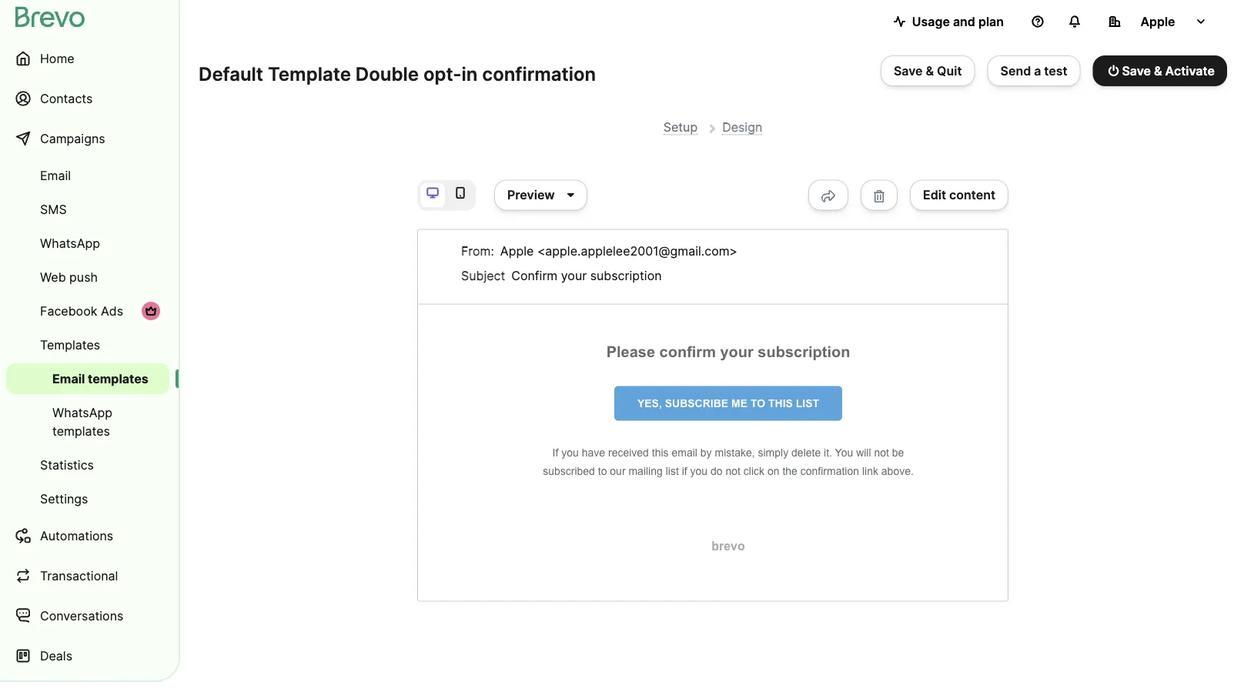 Task type: locate. For each thing, give the bounding box(es) containing it.
2 save from the left
[[1123, 63, 1152, 78]]

save for save & activate
[[1123, 63, 1152, 78]]

apple inside button
[[1141, 14, 1176, 29]]

save for save & quit
[[894, 63, 923, 78]]

1 vertical spatial whatsapp
[[52, 405, 112, 420]]

whatsapp for whatsapp
[[40, 236, 100, 251]]

edit content button
[[911, 180, 1009, 211]]

email inside the email templates link
[[52, 371, 85, 386]]

apple
[[1141, 14, 1176, 29], [501, 244, 534, 259]]

save & activate button
[[1094, 55, 1228, 86]]

settings
[[40, 492, 88, 507]]

email down the templates
[[52, 371, 85, 386]]

save & activate
[[1123, 63, 1216, 78]]

0 horizontal spatial apple
[[501, 244, 534, 259]]

0 vertical spatial apple
[[1141, 14, 1176, 29]]

1 vertical spatial templates
[[52, 424, 110, 439]]

& for activate
[[1155, 63, 1163, 78]]

0 horizontal spatial &
[[926, 63, 935, 78]]

apple right ':'
[[501, 244, 534, 259]]

templates
[[88, 371, 149, 386], [52, 424, 110, 439]]

conversations link
[[6, 598, 169, 635]]

email
[[40, 168, 71, 183], [52, 371, 85, 386]]

automations
[[40, 528, 113, 544]]

2 & from the left
[[1155, 63, 1163, 78]]

save & quit button
[[881, 55, 976, 86]]

0 vertical spatial templates
[[88, 371, 149, 386]]

whatsapp up web push
[[40, 236, 100, 251]]

left___rvooi image
[[145, 305, 157, 317]]

1 horizontal spatial &
[[1155, 63, 1163, 78]]

edit
[[924, 188, 947, 203]]

0 vertical spatial whatsapp
[[40, 236, 100, 251]]

email up sms
[[40, 168, 71, 183]]

apple button
[[1097, 6, 1220, 37]]

whatsapp
[[40, 236, 100, 251], [52, 405, 112, 420]]

templates up statistics link
[[52, 424, 110, 439]]

templates down templates "link"
[[88, 371, 149, 386]]

whatsapp templates
[[52, 405, 112, 439]]

templates
[[40, 337, 100, 352]]

setup
[[664, 119, 698, 134]]

preview button
[[495, 180, 588, 211]]

send a test
[[1001, 63, 1068, 78]]

save right power off icon
[[1123, 63, 1152, 78]]

statistics link
[[6, 450, 169, 481]]

activate
[[1166, 63, 1216, 78]]

statistics
[[40, 458, 94, 473]]

&
[[926, 63, 935, 78], [1155, 63, 1163, 78]]

save left quit
[[894, 63, 923, 78]]

1 horizontal spatial save
[[1123, 63, 1152, 78]]

& left activate
[[1155, 63, 1163, 78]]

0 vertical spatial email
[[40, 168, 71, 183]]

save inside save & activate 'button'
[[1123, 63, 1152, 78]]

email for email templates
[[52, 371, 85, 386]]

whatsapp down the email templates link
[[52, 405, 112, 420]]

subscription
[[591, 269, 662, 284]]

1 vertical spatial apple
[[501, 244, 534, 259]]

from : apple <apple.applelee2001@gmail.com>
[[461, 244, 738, 259]]

0 horizontal spatial save
[[894, 63, 923, 78]]

design
[[723, 119, 763, 134]]

email templates link
[[6, 364, 169, 394]]

whatsapp link
[[6, 228, 169, 259]]

:
[[491, 244, 494, 259]]

& left quit
[[926, 63, 935, 78]]

1 & from the left
[[926, 63, 935, 78]]

facebook
[[40, 304, 97, 319]]

save & quit
[[894, 63, 963, 78]]

whatsapp for whatsapp templates
[[52, 405, 112, 420]]

whatsapp templates link
[[6, 398, 169, 447]]

templates inside the 'whatsapp templates'
[[52, 424, 110, 439]]

default
[[199, 62, 263, 85]]

1 vertical spatial email
[[52, 371, 85, 386]]

1 save from the left
[[894, 63, 923, 78]]

save
[[894, 63, 923, 78], [1123, 63, 1152, 78]]

confirm
[[512, 269, 558, 284]]

a
[[1035, 63, 1042, 78]]

templates for whatsapp templates
[[52, 424, 110, 439]]

transactional
[[40, 569, 118, 584]]

usage and plan button
[[882, 6, 1017, 37]]

email inside email "link"
[[40, 168, 71, 183]]

save inside save & quit 'button'
[[894, 63, 923, 78]]

usage and plan
[[913, 14, 1005, 29]]

1 horizontal spatial apple
[[1141, 14, 1176, 29]]

apple up save & activate 'button'
[[1141, 14, 1176, 29]]



Task type: describe. For each thing, give the bounding box(es) containing it.
transactional link
[[6, 558, 169, 595]]

campaigns link
[[6, 120, 169, 157]]

home link
[[6, 40, 169, 77]]

design link
[[723, 119, 763, 135]]

test
[[1045, 63, 1068, 78]]

default template double opt-in confirmation
[[199, 62, 596, 85]]

web push
[[40, 270, 98, 285]]

power off image
[[1109, 65, 1120, 77]]

campaigns
[[40, 131, 105, 146]]

your
[[561, 269, 587, 284]]

facebook ads
[[40, 304, 123, 319]]

email for email
[[40, 168, 71, 183]]

email templates
[[52, 371, 149, 386]]

contacts
[[40, 91, 93, 106]]

ads
[[101, 304, 123, 319]]

conversations
[[40, 609, 124, 624]]

subject
[[461, 269, 506, 284]]

home
[[40, 51, 74, 66]]

templates for email templates
[[88, 371, 149, 386]]

confirmation
[[482, 62, 596, 85]]

preview
[[508, 188, 555, 203]]

send
[[1001, 63, 1032, 78]]

subject confirm your subscription
[[461, 269, 662, 284]]

setup link
[[664, 119, 698, 135]]

edit content
[[924, 188, 996, 203]]

and
[[954, 14, 976, 29]]

content
[[950, 188, 996, 203]]

email link
[[6, 160, 169, 191]]

template
[[268, 62, 351, 85]]

web push link
[[6, 262, 169, 293]]

in
[[462, 62, 478, 85]]

usage
[[913, 14, 951, 29]]

templates link
[[6, 330, 169, 361]]

settings link
[[6, 484, 169, 515]]

<apple.applelee2001@gmail.com>
[[538, 244, 738, 259]]

sms link
[[6, 194, 169, 225]]

plan
[[979, 14, 1005, 29]]

caret down image
[[568, 189, 575, 202]]

send a test button
[[988, 55, 1081, 86]]

quit
[[938, 63, 963, 78]]

& for quit
[[926, 63, 935, 78]]

deals
[[40, 649, 72, 664]]

push
[[69, 270, 98, 285]]

automations link
[[6, 518, 169, 555]]

sms
[[40, 202, 67, 217]]

deals link
[[6, 638, 169, 675]]

contacts link
[[6, 80, 169, 117]]

from
[[461, 244, 491, 259]]

double
[[356, 62, 419, 85]]

web
[[40, 270, 66, 285]]

facebook ads link
[[6, 296, 169, 327]]

opt-
[[424, 62, 462, 85]]



Task type: vqa. For each thing, say whether or not it's contained in the screenshot.
'web' on the top of the page
yes



